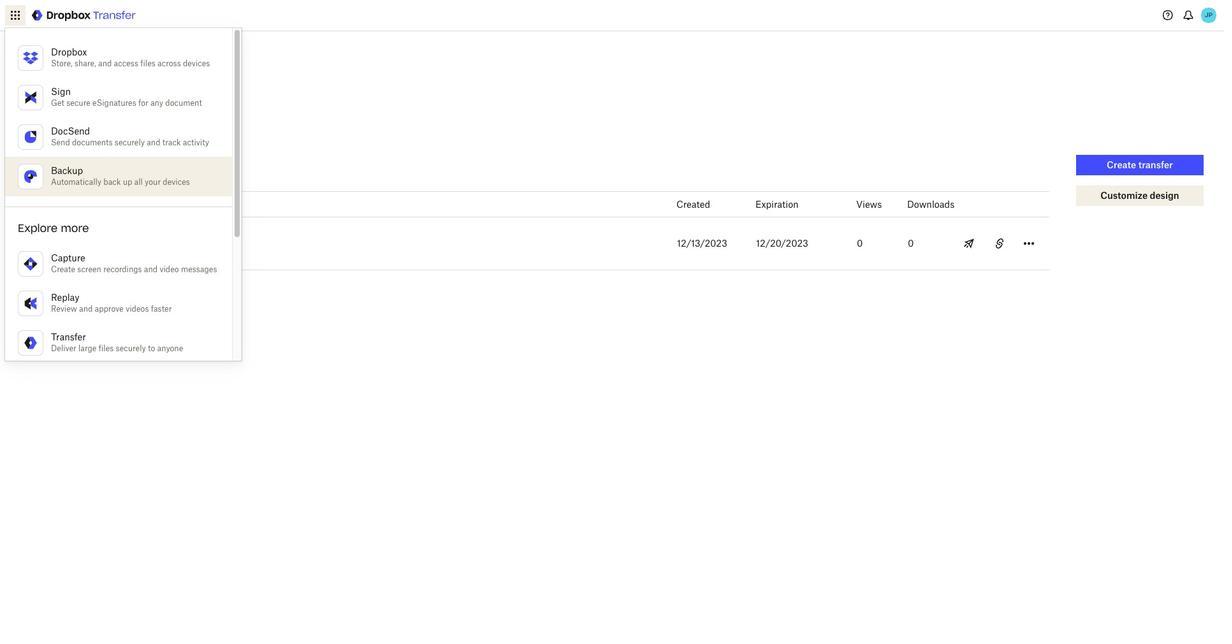 Task type: locate. For each thing, give the bounding box(es) containing it.
files
[[140, 59, 155, 68], [99, 344, 114, 353]]

securely up backup automatically back up all your devices
[[115, 138, 145, 147]]

expiration
[[756, 199, 799, 209]]

send
[[51, 138, 70, 147]]

devices right your
[[163, 177, 190, 187]]

for
[[138, 98, 148, 108]]

0 horizontal spatial 0
[[857, 238, 863, 249]]

12/13/2023
[[677, 238, 727, 249]]

and inside replay review and approve videos faster
[[79, 304, 93, 314]]

files right large
[[99, 344, 114, 353]]

1 0 from the left
[[857, 238, 863, 249]]

0
[[857, 238, 863, 249], [908, 238, 914, 249]]

securely inside the docsend send documents securely and track activity
[[115, 138, 145, 147]]

files inside the transfer deliver large files securely to anyone
[[99, 344, 114, 353]]

files left across
[[140, 59, 155, 68]]

and inside capture create screen recordings and video messages
[[144, 265, 158, 274]]

0 vertical spatial sent
[[37, 171, 57, 182]]

explore more
[[18, 222, 89, 235]]

tab list
[[32, 161, 1050, 192]]

dropbox store, share, and access files across devices
[[51, 47, 210, 68]]

track
[[162, 138, 181, 147]]

0 vertical spatial devices
[[183, 59, 210, 68]]

test
[[65, 231, 83, 242]]

your
[[145, 177, 161, 187]]

docsend
[[51, 126, 90, 136]]

received
[[77, 171, 115, 182]]

0 down views at the top of the page
[[857, 238, 863, 249]]

esignatures
[[92, 98, 136, 108]]

any
[[150, 98, 163, 108]]

1 vertical spatial files
[[99, 344, 114, 353]]

0 down 'downloads'
[[908, 238, 914, 249]]

securely
[[115, 138, 145, 147], [116, 344, 146, 353]]

videos
[[126, 304, 149, 314]]

screen
[[77, 265, 101, 274]]

video
[[160, 265, 179, 274]]

sent down test
[[65, 246, 82, 256]]

access
[[114, 59, 138, 68]]

transfers
[[20, 84, 89, 101]]

1 vertical spatial securely
[[116, 344, 146, 353]]

sent
[[37, 171, 57, 182], [65, 246, 82, 256]]

and left video
[[144, 265, 158, 274]]

0 vertical spatial securely
[[115, 138, 145, 147]]

capture
[[51, 252, 85, 263]]

1 vertical spatial devices
[[163, 177, 190, 187]]

table
[[23, 192, 1050, 270]]

received tab
[[72, 161, 121, 192]]

activity
[[183, 138, 209, 147]]

row
[[23, 217, 1050, 270]]

0 horizontal spatial sent
[[37, 171, 57, 182]]

0 horizontal spatial files
[[99, 344, 114, 353]]

documents
[[72, 138, 113, 147]]

1 horizontal spatial sent
[[65, 246, 82, 256]]

0 vertical spatial files
[[140, 59, 155, 68]]

large
[[78, 344, 97, 353]]

devices right across
[[183, 59, 210, 68]]

sent up name
[[37, 171, 57, 182]]

sign get secure esignatures for any document
[[51, 86, 202, 108]]

files inside the dropbox store, share, and access files across devices
[[140, 59, 155, 68]]

today
[[84, 246, 104, 256]]

2 0 from the left
[[908, 238, 914, 249]]

all
[[42, 141, 52, 150]]

and
[[98, 59, 112, 68], [147, 138, 160, 147], [144, 265, 158, 274], [79, 304, 93, 314]]

downloads
[[907, 199, 955, 209]]

more
[[61, 222, 89, 235]]

and left track
[[147, 138, 160, 147]]

transfer
[[51, 332, 86, 342]]

devices
[[183, 59, 210, 68], [163, 177, 190, 187]]

1 horizontal spatial 0
[[908, 238, 914, 249]]

name
[[33, 199, 58, 209]]

sent inside test transfer sent today
[[65, 246, 82, 256]]

active button
[[67, 136, 110, 156]]

faster
[[151, 304, 172, 314]]

1 vertical spatial sent
[[65, 246, 82, 256]]

1 horizontal spatial files
[[140, 59, 155, 68]]

active
[[77, 141, 100, 150]]

transfer
[[85, 231, 118, 242]]

row containing test transfer
[[23, 217, 1050, 270]]

and right "share,"
[[98, 59, 112, 68]]

and right "review"
[[79, 304, 93, 314]]

replay
[[51, 292, 79, 303]]

securely left to on the bottom left of page
[[116, 344, 146, 353]]



Task type: describe. For each thing, give the bounding box(es) containing it.
to
[[148, 344, 155, 353]]

test transfer cell
[[23, 217, 668, 270]]

review
[[51, 304, 77, 314]]

sent inside sent tab
[[37, 171, 57, 182]]

backup
[[51, 165, 83, 176]]

securely inside the transfer deliver large files securely to anyone
[[116, 344, 146, 353]]

backup automatically back up all your devices
[[51, 165, 190, 187]]

12/20/2023
[[756, 238, 808, 249]]

across
[[158, 59, 181, 68]]

copy link image
[[992, 236, 1007, 251]]

share,
[[75, 59, 96, 68]]

and inside the dropbox store, share, and access files across devices
[[98, 59, 112, 68]]

anyone
[[157, 344, 183, 353]]

secure
[[66, 98, 90, 108]]

replay review and approve videos faster
[[51, 292, 172, 314]]

up
[[123, 177, 132, 187]]

approve
[[95, 304, 124, 314]]

and inside the docsend send documents securely and track activity
[[147, 138, 160, 147]]

devices inside the dropbox store, share, and access files across devices
[[183, 59, 210, 68]]

get
[[51, 98, 64, 108]]

deliver
[[51, 344, 76, 353]]

transfer deliver large files securely to anyone
[[51, 332, 183, 353]]

create
[[51, 265, 75, 274]]

automatically
[[51, 177, 101, 187]]

explore more menu
[[5, 28, 241, 552]]

expired button
[[115, 136, 163, 156]]

recordings
[[103, 265, 142, 274]]

table containing name
[[23, 192, 1050, 270]]

views
[[856, 199, 882, 209]]

created
[[677, 199, 710, 209]]

sent tab
[[32, 161, 62, 192]]

sign
[[51, 86, 71, 97]]

capture create screen recordings and video messages
[[51, 252, 217, 274]]

back
[[103, 177, 121, 187]]

explore
[[18, 222, 58, 235]]

all button
[[32, 136, 62, 156]]

document
[[165, 98, 202, 108]]

all
[[134, 177, 143, 187]]

tab list containing sent
[[32, 161, 1050, 192]]

devices inside backup automatically back up all your devices
[[163, 177, 190, 187]]

messages
[[181, 265, 217, 274]]

docsend send documents securely and track activity
[[51, 126, 209, 147]]

send email image
[[962, 236, 977, 251]]

dropbox
[[51, 47, 87, 57]]

expired
[[126, 141, 153, 150]]

store,
[[51, 59, 73, 68]]

test transfer sent today
[[65, 231, 118, 256]]



Task type: vqa. For each thing, say whether or not it's contained in the screenshot.
DROPBOX
yes



